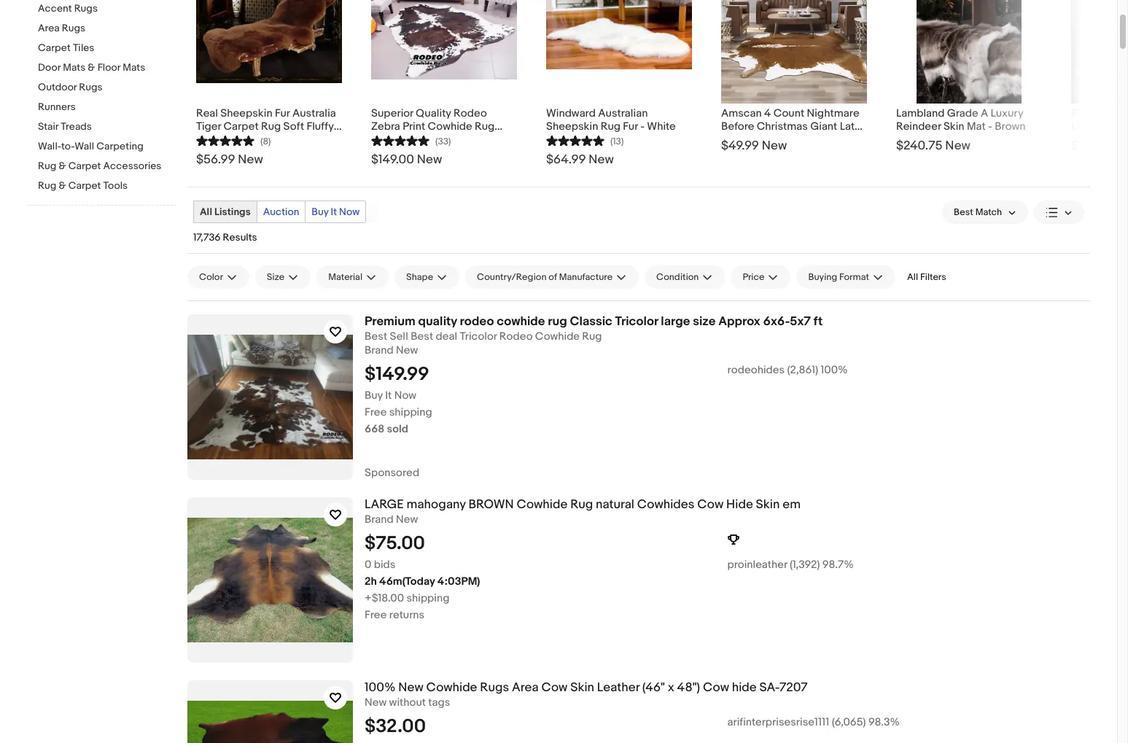 Task type: locate. For each thing, give the bounding box(es) containing it.
now up material dropdown button
[[339, 206, 360, 218]]

$56.99
[[196, 152, 235, 167]]

1 horizontal spatial approx
[[719, 314, 760, 329]]

it
[[331, 206, 337, 218], [385, 389, 392, 402]]

1 - from the left
[[640, 120, 645, 133]]

best inside best match dropdown button
[[954, 206, 973, 218]]

buy right auction 'link'
[[312, 206, 328, 218]]

shape button
[[395, 265, 460, 289]]

98.7%
[[822, 558, 854, 572]]

(46"
[[642, 680, 665, 695]]

0 vertical spatial all
[[200, 206, 212, 218]]

2 horizontal spatial skin
[[944, 120, 965, 133]]

best match
[[954, 206, 1002, 218]]

rug inside windward australian sheepskin rug fur - white
[[601, 120, 621, 133]]

1 5 out of 5 stars image from the left
[[371, 133, 430, 147]]

1 horizontal spatial skin
[[756, 497, 780, 512]]

rugs inside 100% new cowhide rugs area cow skin leather (46" x 48") cow hide sa-7207 new without tags
[[480, 680, 509, 695]]

1 horizontal spatial 5 out of 5 stars image
[[546, 133, 605, 147]]

em
[[783, 497, 801, 512]]

price button
[[731, 265, 791, 289]]

4:03pm)
[[437, 575, 480, 588]]

rodeo inside superior quality rodeo zebra print cowhide rug approx 5' x 7'
[[454, 106, 487, 120]]

0 horizontal spatial best
[[365, 329, 387, 343]]

buy
[[312, 206, 328, 218], [365, 389, 383, 402]]

best down quality
[[411, 329, 433, 343]]

$49.99
[[721, 139, 759, 153]]

shipping down (today
[[407, 591, 450, 605]]

multi
[[802, 133, 827, 147]]

2 5 out of 5 stars image from the left
[[546, 133, 605, 147]]

1 horizontal spatial area
[[512, 680, 539, 695]]

- inside windward australian sheepskin rug fur - white
[[640, 120, 645, 133]]

cow inside large mahogany brown cowhide rug natural cowhides cow hide skin em brand new
[[697, 497, 724, 512]]

5 out of 5 stars image
[[371, 133, 430, 147], [546, 133, 605, 147]]

1 vertical spatial shipping
[[407, 591, 450, 605]]

approx right size
[[719, 314, 760, 329]]

0 horizontal spatial skin
[[570, 680, 594, 695]]

latex
[[840, 120, 866, 133]]

rug inside real sheepskin fur australia tiger carpet rug soft fluffy plain mat chair sofa
[[261, 120, 281, 133]]

2h
[[365, 575, 377, 588]]

1 vertical spatial brand
[[365, 513, 393, 526]]

1 horizontal spatial mat
[[967, 120, 986, 133]]

rodeo right quality
[[454, 106, 487, 120]]

all left filters
[[907, 271, 918, 283]]

1 mats from the left
[[63, 61, 85, 74]]

color
[[199, 271, 223, 283]]

2 - from the left
[[988, 120, 992, 133]]

0 horizontal spatial it
[[331, 206, 337, 218]]

sponsored
[[365, 466, 419, 480]]

0 vertical spatial approx
[[371, 133, 408, 147]]

fur inside real sheepskin fur australia tiger carpet rug soft fluffy plain mat chair sofa
[[275, 106, 290, 120]]

wall-to-wall carpeting link
[[38, 140, 176, 154]]

x inside superior quality rodeo zebra print cowhide rug approx 5' x 7'
[[421, 133, 427, 147]]

rodeo down cowhide
[[499, 329, 533, 343]]

country/region of manufacture button
[[465, 265, 639, 289]]

(1,392)
[[790, 558, 820, 572]]

sheepskin up 'chair'
[[220, 106, 272, 120]]

0 vertical spatial 100%
[[821, 363, 848, 377]]

mats down tiles
[[63, 61, 85, 74]]

zebra
[[371, 120, 400, 133]]

1 horizontal spatial all
[[907, 271, 918, 283]]

0 vertical spatial x
[[421, 133, 427, 147]]

1 vertical spatial x
[[668, 680, 674, 695]]

new up the $75.00
[[396, 513, 418, 526]]

1 horizontal spatial fur
[[623, 120, 638, 133]]

buying format button
[[797, 265, 896, 289]]

it down $149.99
[[385, 389, 392, 402]]

sell
[[390, 329, 408, 343]]

0 horizontal spatial all
[[200, 206, 212, 218]]

sheepskin up $64.99
[[546, 120, 598, 133]]

plain
[[196, 133, 220, 147]]

$240.75
[[896, 139, 943, 153]]

it right auction 'link'
[[331, 206, 337, 218]]

best match button
[[942, 201, 1028, 224]]

0 horizontal spatial area
[[38, 22, 60, 34]]

100% right (2,861) on the right of page
[[821, 363, 848, 377]]

0 horizontal spatial x
[[421, 133, 427, 147]]

premium
[[365, 314, 415, 329]]

98.3%
[[868, 715, 900, 729]]

sheepskin
[[220, 106, 272, 120], [546, 120, 598, 133]]

1 vertical spatial now
[[394, 389, 417, 402]]

x left 7'
[[421, 133, 427, 147]]

1 horizontal spatial buy
[[365, 389, 383, 402]]

0 vertical spatial area
[[38, 22, 60, 34]]

quality
[[418, 314, 457, 329]]

1 vertical spatial all
[[907, 271, 918, 283]]

all inside all listings link
[[200, 206, 212, 218]]

0 horizontal spatial now
[[339, 206, 360, 218]]

0 horizontal spatial mat
[[222, 133, 241, 147]]

- left white
[[640, 120, 645, 133]]

0 horizontal spatial sheepskin
[[220, 106, 272, 120]]

6x6-
[[763, 314, 790, 329]]

brown
[[995, 120, 1026, 133]]

free inside $75.00 0 bids 2h 46m (today 4:03pm) +$18.00 shipping free returns
[[365, 608, 387, 622]]

format
[[839, 271, 869, 283]]

4.9 out of 5 stars image
[[196, 133, 255, 147]]

1 horizontal spatial sheepskin
[[546, 120, 598, 133]]

amscan 4 count nightmare before christmas giant latex plastic balloons multi co
[[721, 106, 866, 147]]

skin inside large mahogany brown cowhide rug natural cowhides cow hide skin em brand new
[[756, 497, 780, 512]]

1 free from the top
[[365, 405, 387, 419]]

- left brown
[[988, 120, 992, 133]]

fur up (13)
[[623, 120, 638, 133]]

5 out of 5 stars image up $149.00 new
[[371, 133, 430, 147]]

new up $149.99
[[396, 343, 418, 357]]

fluffy
[[307, 120, 334, 133]]

rodeo
[[454, 106, 487, 120], [499, 329, 533, 343]]

0 horizontal spatial mats
[[63, 61, 85, 74]]

1 vertical spatial area
[[512, 680, 539, 695]]

filters
[[920, 271, 946, 283]]

brand inside large mahogany brown cowhide rug natural cowhides cow hide skin em brand new
[[365, 513, 393, 526]]

0 horizontal spatial rodeo
[[454, 106, 487, 120]]

shipping inside $75.00 0 bids 2h 46m (today 4:03pm) +$18.00 shipping free returns
[[407, 591, 450, 605]]

0 vertical spatial &
[[88, 61, 95, 74]]

lambland
[[896, 106, 945, 120]]

5'
[[410, 133, 419, 147]]

2 brand from the top
[[365, 513, 393, 526]]

brown
[[469, 497, 514, 512]]

now down $149.99
[[394, 389, 417, 402]]

2 vertical spatial skin
[[570, 680, 594, 695]]

proinleather (1,392) 98.7%
[[727, 558, 854, 572]]

approx up $149.00
[[371, 133, 408, 147]]

shipping inside the $149.99 buy it now free shipping 668 sold
[[389, 405, 432, 419]]

premium quality rodeo cowhide rug classic tricolor large size approx 6x6-5x7 ft best sell best deal tricolor rodeo cowhide rug brand new
[[365, 314, 823, 357]]

skin left the a
[[944, 120, 965, 133]]

1 vertical spatial it
[[385, 389, 392, 402]]

best
[[954, 206, 973, 218], [365, 329, 387, 343], [411, 329, 433, 343]]

price
[[743, 271, 765, 283]]

0 vertical spatial free
[[365, 405, 387, 419]]

x right (46"
[[668, 680, 674, 695]]

0
[[365, 558, 371, 572]]

100% up 'without'
[[365, 680, 396, 695]]

1 vertical spatial rodeo
[[499, 329, 533, 343]]

skin inside 100% new cowhide rugs area cow skin leather (46" x 48") cow hide sa-7207 new without tags
[[570, 680, 594, 695]]

buy down $149.99
[[365, 389, 383, 402]]

christmas
[[757, 120, 808, 133]]

skin left leather
[[570, 680, 594, 695]]

large mahogany brown cowhide rug natural cowhides cow hide skin em link
[[365, 497, 1090, 513]]

2 horizontal spatial best
[[954, 206, 973, 218]]

0 vertical spatial buy
[[312, 206, 328, 218]]

large
[[365, 497, 404, 512]]

tags
[[428, 696, 450, 709]]

skin left em
[[756, 497, 780, 512]]

top rated plus image
[[727, 534, 739, 546]]

auction
[[263, 206, 299, 218]]

all inside all filters button
[[907, 271, 918, 283]]

2 free from the top
[[365, 608, 387, 622]]

large
[[661, 314, 690, 329]]

cowhide up tags
[[426, 680, 477, 695]]

condition button
[[645, 265, 725, 289]]

tricolor down rodeo
[[460, 329, 497, 343]]

0 horizontal spatial 100%
[[365, 680, 396, 695]]

ft
[[814, 314, 823, 329]]

bids
[[374, 558, 396, 572]]

cowhide down rug at top
[[535, 329, 580, 343]]

brand down large
[[365, 513, 393, 526]]

all
[[200, 206, 212, 218], [907, 271, 918, 283]]

(today
[[402, 575, 435, 588]]

1 vertical spatial approx
[[719, 314, 760, 329]]

best left match
[[954, 206, 973, 218]]

mats right floor
[[123, 61, 145, 74]]

0 horizontal spatial -
[[640, 120, 645, 133]]

arifinterprisesrise1111
[[727, 715, 829, 729]]

1 horizontal spatial -
[[988, 120, 992, 133]]

668
[[365, 422, 385, 436]]

- inside "lambland grade a luxury reindeer skin mat - brown $240.75 new"
[[988, 120, 992, 133]]

0 vertical spatial shipping
[[389, 405, 432, 419]]

mat left luxury
[[967, 120, 986, 133]]

rugs
[[74, 2, 98, 15], [62, 22, 85, 34], [79, 81, 103, 93], [480, 680, 509, 695]]

0 vertical spatial it
[[331, 206, 337, 218]]

door
[[38, 61, 61, 74]]

0 horizontal spatial approx
[[371, 133, 408, 147]]

cowhide inside 100% new cowhide rugs area cow skin leather (46" x 48") cow hide sa-7207 new without tags
[[426, 680, 477, 695]]

proinleather
[[727, 558, 787, 572]]

mat up $56.99 new at the top left of page
[[222, 133, 241, 147]]

sa-
[[760, 680, 780, 695]]

brand up $149.99
[[365, 343, 393, 357]]

1 brand from the top
[[365, 343, 393, 357]]

mat inside real sheepskin fur australia tiger carpet rug soft fluffy plain mat chair sofa
[[222, 133, 241, 147]]

0 vertical spatial skin
[[944, 120, 965, 133]]

1 horizontal spatial mats
[[123, 61, 145, 74]]

free up the 668
[[365, 405, 387, 419]]

0 vertical spatial brand
[[365, 343, 393, 357]]

tools
[[103, 179, 128, 192]]

area inside 100% new cowhide rugs area cow skin leather (46" x 48") cow hide sa-7207 new without tags
[[512, 680, 539, 695]]

shipping
[[389, 405, 432, 419], [407, 591, 450, 605]]

shipping up the sold
[[389, 405, 432, 419]]

tricolor left large
[[615, 314, 658, 329]]

1 horizontal spatial x
[[668, 680, 674, 695]]

new up 'without'
[[398, 680, 424, 695]]

x inside 100% new cowhide rugs area cow skin leather (46" x 48") cow hide sa-7207 new without tags
[[668, 680, 674, 695]]

all for all listings
[[200, 206, 212, 218]]

all filters button
[[901, 265, 952, 289]]

fur inside windward australian sheepskin rug fur - white
[[623, 120, 638, 133]]

1 horizontal spatial rodeo
[[499, 329, 533, 343]]

1 horizontal spatial 100%
[[821, 363, 848, 377]]

all up 17,736
[[200, 206, 212, 218]]

cow left "hide"
[[697, 497, 724, 512]]

cowhide
[[497, 314, 545, 329]]

0 vertical spatial now
[[339, 206, 360, 218]]

now inside the $149.99 buy it now free shipping 668 sold
[[394, 389, 417, 402]]

1 vertical spatial skin
[[756, 497, 780, 512]]

1 vertical spatial buy
[[365, 389, 383, 402]]

1 vertical spatial free
[[365, 608, 387, 622]]

australia
[[292, 106, 336, 120]]

fur up sofa
[[275, 106, 290, 120]]

$64.99
[[546, 152, 586, 167]]

view: list view image
[[1046, 205, 1073, 220]]

0 horizontal spatial fur
[[275, 106, 290, 120]]

100% inside 100% new cowhide rugs area cow skin leather (46" x 48") cow hide sa-7207 new without tags
[[365, 680, 396, 695]]

rodeohides (2,861) 100%
[[727, 363, 848, 377]]

accent rugs area rugs carpet tiles door mats & floor mats outdoor rugs runners stair treads wall-to-wall carpeting rug & carpet accessories rug & carpet tools
[[38, 2, 161, 192]]

(33) link
[[371, 133, 451, 147]]

(33)
[[435, 136, 451, 147]]

cowhide right brown
[[517, 497, 568, 512]]

2 mats from the left
[[123, 61, 145, 74]]

balloons
[[757, 133, 800, 147]]

new down lambland grade a luxury reindeer skin mat - brown link
[[945, 139, 971, 153]]

natural
[[596, 497, 634, 512]]

cow left leather
[[541, 680, 568, 695]]

5 out of 5 stars image up $64.99 new
[[546, 133, 605, 147]]

buy inside the $149.99 buy it now free shipping 668 sold
[[365, 389, 383, 402]]

rug inside large mahogany brown cowhide rug natural cowhides cow hide skin em brand new
[[570, 497, 593, 512]]

runners link
[[38, 101, 176, 114]]

new
[[762, 139, 787, 153], [945, 139, 971, 153], [238, 152, 263, 167], [417, 152, 442, 167], [589, 152, 614, 167], [396, 343, 418, 357], [396, 513, 418, 526], [398, 680, 424, 695], [365, 696, 387, 709]]

$149.00 new
[[371, 152, 442, 167]]

0 vertical spatial rodeo
[[454, 106, 487, 120]]

cowhide up (33)
[[428, 120, 472, 133]]

new inside large mahogany brown cowhide rug natural cowhides cow hide skin em brand new
[[396, 513, 418, 526]]

1 horizontal spatial now
[[394, 389, 417, 402]]

0 horizontal spatial 5 out of 5 stars image
[[371, 133, 430, 147]]

1 vertical spatial 100%
[[365, 680, 396, 695]]

x for 7'
[[421, 133, 427, 147]]

new up $32.00
[[365, 696, 387, 709]]

mat inside "lambland grade a luxury reindeer skin mat - brown $240.75 new"
[[967, 120, 986, 133]]

free down +$18.00
[[365, 608, 387, 622]]

best down premium
[[365, 329, 387, 343]]

1 horizontal spatial best
[[411, 329, 433, 343]]

1 horizontal spatial it
[[385, 389, 392, 402]]



Task type: vqa. For each thing, say whether or not it's contained in the screenshot.
the (46"
yes



Task type: describe. For each thing, give the bounding box(es) containing it.
rug & carpet tools link
[[38, 179, 176, 193]]

tiles
[[73, 42, 94, 54]]

grade
[[947, 106, 978, 120]]

new inside the premium quality rodeo cowhide rug classic tricolor large size approx 6x6-5x7 ft best sell best deal tricolor rodeo cowhide rug brand new
[[396, 343, 418, 357]]

accent rugs link
[[38, 2, 176, 16]]

esupport 12v car auto blue led light momentary speaker horn push button metal to image
[[1071, 0, 1128, 104]]

superior quality rodeo zebra print cowhide rug approx 5' x 7'
[[371, 106, 495, 147]]

new inside "lambland grade a luxury reindeer skin mat - brown $240.75 new"
[[945, 139, 971, 153]]

(2,861)
[[787, 363, 818, 377]]

results
[[223, 231, 257, 244]]

shape
[[406, 271, 433, 283]]

windward australian sheepskin rug fur - white
[[546, 106, 676, 133]]

$49.99 new
[[721, 139, 787, 153]]

buying format
[[808, 271, 869, 283]]

all filters
[[907, 271, 946, 283]]

color button
[[187, 265, 249, 289]]

size
[[267, 271, 285, 283]]

x for 48")
[[668, 680, 674, 695]]

nightmare
[[807, 106, 859, 120]]

brand inside the premium quality rodeo cowhide rug classic tricolor large size approx 6x6-5x7 ft best sell best deal tricolor rodeo cowhide rug brand new
[[365, 343, 393, 357]]

superior quality rodeo zebra print cowhide rug approx 5' x 7' image
[[371, 0, 517, 79]]

size
[[693, 314, 716, 329]]

wall-
[[38, 140, 61, 152]]

new down the 'christmas'
[[762, 139, 787, 153]]

a
[[981, 106, 988, 120]]

material
[[328, 271, 362, 283]]

cowhide inside the premium quality rodeo cowhide rug classic tricolor large size approx 6x6-5x7 ft best sell best deal tricolor rodeo cowhide rug brand new
[[535, 329, 580, 343]]

outdoor rugs link
[[38, 81, 176, 95]]

listings
[[214, 206, 251, 218]]

all for all filters
[[907, 271, 918, 283]]

plastic
[[721, 133, 755, 147]]

area rugs link
[[38, 22, 176, 36]]

real sheepskin fur australia tiger carpet rug soft fluffy plain mat chair sofa
[[196, 106, 336, 147]]

superior
[[371, 106, 413, 120]]

tiger
[[196, 120, 221, 133]]

$64.99 new
[[546, 152, 614, 167]]

area inside accent rugs area rugs carpet tiles door mats & floor mats outdoor rugs runners stair treads wall-to-wall carpeting rug & carpet accessories rug & carpet tools
[[38, 22, 60, 34]]

rug & carpet accessories link
[[38, 160, 176, 174]]

48")
[[677, 680, 700, 695]]

australian
[[598, 106, 648, 120]]

rug inside the premium quality rodeo cowhide rug classic tricolor large size approx 6x6-5x7 ft best sell best deal tricolor rodeo cowhide rug brand new
[[582, 329, 602, 343]]

100% new cowhide rugs area cow skin leather (46" x 48") cow hide sa-7207 link
[[365, 680, 1090, 696]]

large mahogany brown cowhide rug natural cowhides cow hide skin em image
[[187, 497, 353, 663]]

leather
[[597, 680, 640, 695]]

arifinterprisesrise1111 (6,065) 98.3%
[[727, 715, 900, 729]]

white
[[647, 120, 676, 133]]

$32.00
[[365, 715, 426, 738]]

giant
[[810, 120, 837, 133]]

rodeo inside the premium quality rodeo cowhide rug classic tricolor large size approx 6x6-5x7 ft best sell best deal tricolor rodeo cowhide rug brand new
[[499, 329, 533, 343]]

sheepskin inside windward australian sheepskin rug fur - white
[[546, 120, 598, 133]]

runners
[[38, 101, 76, 113]]

real sheepskin fur australia tiger carpet rug soft fluffy plain mat chair sofa image
[[196, 0, 342, 83]]

all listings link
[[194, 201, 257, 222]]

rodeo
[[460, 314, 494, 329]]

premium quality rodeo cowhide rug classic tricolor large size approx 6x6-5x7 ft image
[[187, 314, 353, 480]]

5x7
[[790, 314, 811, 329]]

accent
[[38, 2, 72, 15]]

rodeohides
[[727, 363, 785, 377]]

deal
[[436, 329, 457, 343]]

skin inside "lambland grade a luxury reindeer skin mat - brown $240.75 new"
[[944, 120, 965, 133]]

country/region
[[477, 271, 547, 283]]

approx inside superior quality rodeo zebra print cowhide rug approx 5' x 7'
[[371, 133, 408, 147]]

new down 7'
[[417, 152, 442, 167]]

(8) link
[[196, 133, 271, 147]]

amscan 4 count nightmare before christmas giant latex plastic balloons multi co image
[[721, 0, 867, 104]]

rug
[[548, 314, 567, 329]]

of
[[549, 271, 557, 283]]

returns
[[389, 608, 425, 622]]

auction link
[[257, 201, 305, 222]]

5 out of 5 stars image for $149.00
[[371, 133, 430, 147]]

100% new cowhide rugs area cow skin leather (46" x 48") cow hide sa-7207 new without tags
[[365, 680, 808, 709]]

size button
[[255, 265, 311, 289]]

new down (13)
[[589, 152, 614, 167]]

2 vertical spatial &
[[59, 179, 66, 192]]

1 vertical spatial &
[[59, 160, 66, 172]]

7207
[[780, 680, 808, 695]]

accessories
[[103, 160, 161, 172]]

4
[[764, 106, 771, 120]]

cowhide inside large mahogany brown cowhide rug natural cowhides cow hide skin em brand new
[[517, 497, 568, 512]]

cowhides
[[637, 497, 695, 512]]

lambland grade a luxury reindeer skin mat - brown image
[[917, 0, 1021, 104]]

approx inside the premium quality rodeo cowhide rug classic tricolor large size approx 6x6-5x7 ft best sell best deal tricolor rodeo cowhide rug brand new
[[719, 314, 760, 329]]

5 out of 5 stars image for $64.99
[[546, 133, 605, 147]]

real sheepskin fur australia tiger carpet rug soft fluffy plain mat chair sofa link
[[196, 104, 342, 147]]

reindeer
[[896, 120, 941, 133]]

7'
[[429, 133, 437, 147]]

cow right 48")
[[703, 680, 729, 695]]

(13)
[[610, 136, 624, 147]]

cowhide inside superior quality rodeo zebra print cowhide rug approx 5' x 7'
[[428, 120, 472, 133]]

0 horizontal spatial buy
[[312, 206, 328, 218]]

0 horizontal spatial tricolor
[[460, 329, 497, 343]]

amscan
[[721, 106, 762, 120]]

real
[[196, 106, 218, 120]]

new down 'chair'
[[238, 152, 263, 167]]

free inside the $149.99 buy it now free shipping 668 sold
[[365, 405, 387, 419]]

count
[[774, 106, 804, 120]]

sofa
[[272, 133, 294, 147]]

lambland grade a luxury reindeer skin mat - brown $240.75 new
[[896, 106, 1026, 153]]

1 horizontal spatial tricolor
[[615, 314, 658, 329]]

sheepskin inside real sheepskin fur australia tiger carpet rug soft fluffy plain mat chair sofa
[[220, 106, 272, 120]]

ne
[[1114, 139, 1128, 153]]

it inside the $149.99 buy it now free shipping 668 sold
[[385, 389, 392, 402]]

wall
[[75, 140, 94, 152]]

lambland grade a luxury reindeer skin mat - brown link
[[896, 104, 1042, 133]]

manufacture
[[559, 271, 613, 283]]

windward australian sheepskin rug fur - white image
[[546, 0, 692, 69]]

carpet tiles link
[[38, 42, 176, 55]]

(6,065)
[[832, 715, 866, 729]]

print
[[403, 120, 425, 133]]

+$18.00
[[365, 591, 404, 605]]

without
[[389, 696, 426, 709]]

chair
[[243, 133, 270, 147]]

buy it now
[[312, 206, 360, 218]]

rug inside superior quality rodeo zebra print cowhide rug approx 5' x 7'
[[475, 120, 495, 133]]

before
[[721, 120, 754, 133]]

carpet inside real sheepskin fur australia tiger carpet rug soft fluffy plain mat chair sofa
[[223, 120, 259, 133]]



